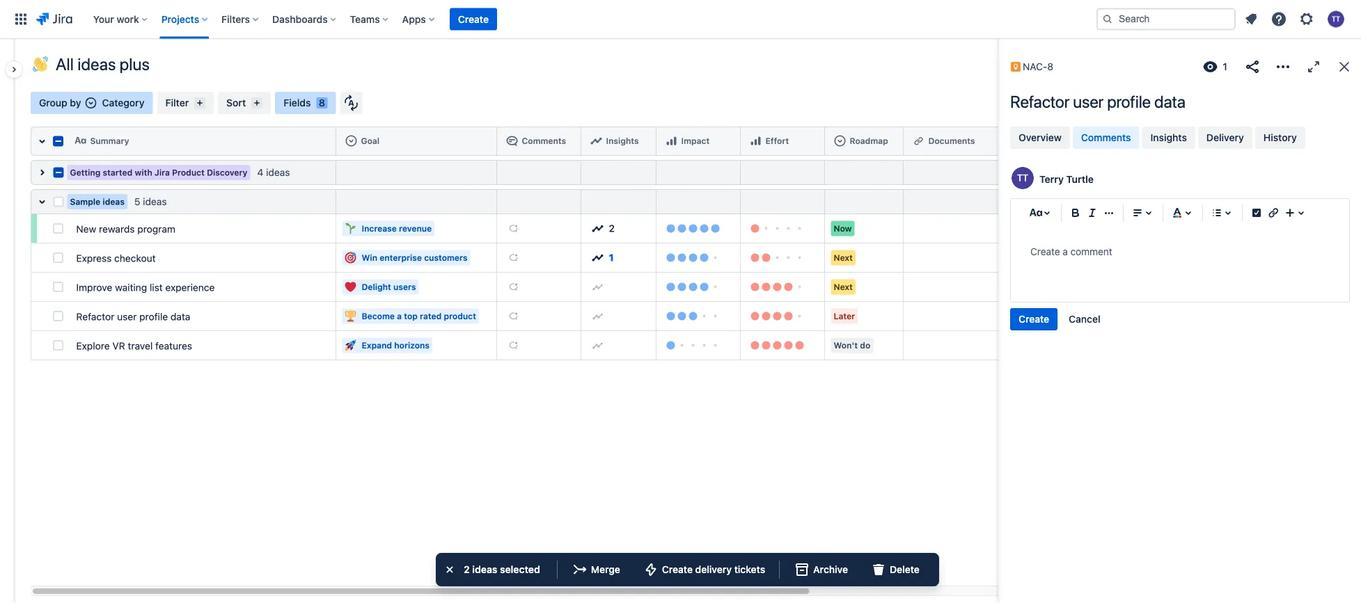 Task type: describe. For each thing, give the bounding box(es) containing it.
tab list containing overview
[[1009, 125, 1351, 150]]

impact image
[[666, 135, 677, 146]]

delete
[[890, 564, 920, 576]]

expand image
[[1305, 58, 1322, 75]]

enterprise
[[380, 253, 422, 263]]

:dart: image
[[345, 252, 356, 264]]

program
[[137, 223, 175, 235]]

cancel button
[[1060, 308, 1109, 331]]

apps
[[402, 13, 426, 25]]

2 button
[[587, 218, 651, 240]]

improve
[[76, 282, 112, 293]]

documents button
[[909, 130, 1050, 152]]

appswitcher icon image
[[13, 11, 29, 28]]

:rocket: image
[[345, 340, 356, 351]]

teams button
[[346, 8, 394, 30]]

your work
[[93, 13, 139, 25]]

expand horizons
[[362, 341, 430, 351]]

:dart: image
[[345, 252, 356, 264]]

insights image
[[592, 223, 603, 234]]

filter
[[165, 97, 189, 109]]

create delivery tickets button
[[634, 559, 774, 581]]

1 horizontal spatial comments
[[1081, 132, 1131, 143]]

next for express checkout
[[834, 253, 853, 263]]

revenue
[[399, 224, 432, 234]]

delivery button
[[1198, 127, 1252, 149]]

terry turtle
[[1039, 173, 1094, 185]]

category
[[102, 97, 144, 109]]

won't
[[834, 341, 858, 351]]

effort button
[[746, 130, 819, 152]]

rated
[[420, 312, 442, 321]]

italic ⌘i image
[[1084, 205, 1101, 221]]

archive button
[[785, 559, 856, 581]]

nac-8 link
[[1009, 58, 1063, 75]]

now
[[834, 224, 852, 234]]

tickets
[[734, 564, 765, 576]]

banner containing your work
[[0, 0, 1361, 39]]

filters
[[221, 13, 250, 25]]

archive
[[813, 564, 848, 576]]

teams
[[350, 13, 380, 25]]

lists image
[[1209, 205, 1225, 221]]

2 for 2
[[609, 223, 615, 234]]

delete image
[[870, 562, 887, 579]]

1 for 1 dropdown button
[[1223, 61, 1227, 72]]

goal image
[[346, 135, 357, 146]]

sample ideas
[[70, 197, 125, 207]]

1 horizontal spatial insights button
[[1142, 127, 1195, 149]]

later
[[834, 312, 855, 321]]

a
[[397, 312, 402, 321]]

2 vertical spatial create
[[662, 564, 693, 576]]

close image
[[1336, 58, 1353, 75]]

horizons
[[394, 341, 430, 351]]

help image
[[1271, 11, 1287, 28]]

become a top rated product
[[362, 312, 476, 321]]

1 vertical spatial profile
[[139, 311, 168, 323]]

delete button
[[862, 559, 928, 581]]

goal button
[[342, 130, 491, 152]]

primary element
[[8, 0, 1097, 39]]

roadmap image
[[834, 135, 846, 146]]

create for bottom "create" button
[[1019, 314, 1049, 325]]

share image
[[1244, 58, 1261, 75]]

customers
[[424, 253, 467, 263]]

delivery
[[1206, 132, 1244, 143]]

action item image
[[1248, 205, 1265, 221]]

your work button
[[89, 8, 153, 30]]

single select dropdown image
[[85, 97, 96, 109]]

work
[[117, 13, 139, 25]]

explore
[[76, 340, 110, 352]]

nac-
[[1023, 61, 1047, 72]]

1 horizontal spatial comments button
[[1073, 127, 1139, 149]]

:rocket: image
[[345, 340, 356, 351]]

checkout
[[114, 253, 156, 264]]

selected
[[500, 564, 540, 576]]

merge image
[[571, 562, 588, 579]]

history
[[1264, 132, 1297, 143]]

all ideas plus
[[56, 54, 150, 74]]

merge
[[591, 564, 620, 576]]

delight users
[[362, 282, 416, 292]]

terry
[[1039, 173, 1064, 185]]

history button
[[1255, 127, 1305, 149]]

sample
[[70, 197, 100, 207]]

vr
[[112, 340, 125, 352]]

your
[[93, 13, 114, 25]]

0 vertical spatial refactor user profile data
[[1010, 92, 1186, 111]]

win enterprise customers
[[362, 253, 467, 263]]

summary button
[[71, 130, 330, 152]]

goal
[[361, 136, 380, 146]]

text styles image
[[1028, 205, 1044, 221]]

experience
[[165, 282, 215, 293]]

summary
[[90, 136, 129, 146]]

impact
[[681, 136, 710, 146]]

increase revenue
[[362, 224, 432, 234]]

settings image
[[1298, 11, 1315, 28]]

align left image
[[1129, 205, 1146, 221]]

your profile and settings image
[[1328, 11, 1344, 28]]

archive image
[[794, 562, 810, 579]]

rewards
[[99, 223, 135, 235]]

0 vertical spatial profile
[[1107, 92, 1151, 111]]

cancel
[[1069, 314, 1100, 325]]

users
[[393, 282, 416, 292]]

insights image
[[591, 135, 602, 146]]

summary image
[[75, 135, 86, 146]]



Task type: vqa. For each thing, say whether or not it's contained in the screenshot.
Refactor user profile data to the left
yes



Task type: locate. For each thing, give the bounding box(es) containing it.
0 vertical spatial data
[[1154, 92, 1186, 111]]

0 horizontal spatial create
[[458, 13, 489, 25]]

projects button
[[157, 8, 213, 30]]

1 vertical spatial data
[[171, 311, 190, 323]]

1 horizontal spatial refactor user profile data
[[1010, 92, 1186, 111]]

1 vertical spatial refactor user profile data
[[76, 311, 190, 323]]

0 horizontal spatial 2
[[464, 564, 470, 576]]

notifications image
[[1243, 11, 1259, 28]]

:seedling: image
[[345, 223, 356, 234]]

getting
[[70, 168, 100, 178], [70, 168, 100, 178]]

list
[[150, 282, 163, 293]]

1 left share icon
[[1223, 61, 1227, 72]]

1 horizontal spatial create
[[662, 564, 693, 576]]

jira image
[[36, 11, 72, 28], [36, 11, 72, 28]]

1 inside button
[[609, 252, 614, 264]]

0 horizontal spatial comments
[[522, 136, 566, 146]]

create button inside the primary element
[[450, 8, 497, 30]]

by
[[70, 97, 81, 109]]

hyperlink image
[[913, 135, 924, 146]]

:wave: image
[[33, 56, 48, 72], [33, 56, 48, 72]]

create button left "cancel" button
[[1010, 308, 1058, 331]]

fields
[[284, 97, 311, 109]]

0 horizontal spatial insights
[[606, 136, 639, 146]]

new rewards program
[[76, 223, 175, 235]]

refactor down nac-8 link
[[1010, 92, 1070, 111]]

increase
[[362, 224, 397, 234]]

tab list
[[1009, 125, 1351, 150]]

create right create delivery tickets icon
[[662, 564, 693, 576]]

1 horizontal spatial data
[[1154, 92, 1186, 111]]

1 vertical spatial create
[[1019, 314, 1049, 325]]

0 horizontal spatial profile
[[139, 311, 168, 323]]

product
[[444, 312, 476, 321]]

1 button
[[587, 247, 651, 269]]

documents
[[928, 136, 975, 146]]

comments up turtle
[[1081, 132, 1131, 143]]

sort button
[[218, 92, 271, 114]]

Main content area, start typing to enter text. text field
[[1030, 244, 1330, 260]]

0 vertical spatial 8
[[1047, 61, 1054, 72]]

link image
[[1265, 205, 1282, 221]]

collapse all image
[[34, 133, 50, 150]]

2 inside button
[[609, 223, 615, 234]]

next down the now on the top right of page
[[834, 253, 853, 263]]

1 horizontal spatial user
[[1073, 92, 1104, 111]]

more formatting image
[[1101, 205, 1117, 221]]

Search field
[[1097, 8, 1236, 30]]

comments right comments image
[[522, 136, 566, 146]]

bold ⌘b image
[[1067, 205, 1084, 221]]

comments image
[[507, 135, 518, 146]]

1 horizontal spatial profile
[[1107, 92, 1151, 111]]

group
[[39, 97, 67, 109]]

insights left delivery
[[1151, 132, 1187, 143]]

1 vertical spatial 2
[[464, 564, 470, 576]]

express
[[76, 253, 112, 264]]

delight
[[362, 282, 391, 292]]

4 ideas
[[257, 167, 290, 178], [257, 167, 290, 178]]

1 vertical spatial 8
[[319, 97, 325, 109]]

0 horizontal spatial create button
[[450, 8, 497, 30]]

expand
[[362, 341, 392, 351]]

refactor user profile data up overview
[[1010, 92, 1186, 111]]

1
[[1223, 61, 1227, 72], [609, 252, 614, 264]]

add image
[[508, 223, 519, 234], [508, 223, 519, 234], [508, 252, 519, 264], [508, 252, 519, 264], [508, 282, 519, 293], [592, 282, 603, 293], [508, 311, 519, 322], [508, 340, 519, 351]]

merge button
[[563, 559, 629, 581]]

user
[[1073, 92, 1104, 111], [117, 311, 137, 323]]

overview button
[[1010, 127, 1070, 149]]

next up the later
[[834, 282, 853, 292]]

improve waiting list experience
[[76, 282, 215, 293]]

all
[[56, 54, 74, 74]]

turtle
[[1066, 173, 1094, 185]]

1 horizontal spatial 8
[[1047, 61, 1054, 72]]

8
[[1047, 61, 1054, 72], [319, 97, 325, 109]]

more image
[[1275, 58, 1292, 75]]

filters button
[[217, 8, 264, 30]]

0 vertical spatial create button
[[450, 8, 497, 30]]

0 vertical spatial create
[[458, 13, 489, 25]]

1 vertical spatial user
[[117, 311, 137, 323]]

comments button up turtle
[[1073, 127, 1139, 149]]

0 horizontal spatial refactor
[[76, 311, 114, 323]]

insights right insights image at the top
[[606, 136, 639, 146]]

banner
[[0, 0, 1361, 39]]

next
[[834, 253, 853, 263], [834, 282, 853, 292]]

filter button
[[157, 92, 214, 114]]

won't do
[[834, 341, 870, 351]]

2 right insights image
[[609, 223, 615, 234]]

1 horizontal spatial 1
[[1223, 61, 1227, 72]]

nac-8
[[1023, 61, 1054, 72]]

1 vertical spatial refactor
[[76, 311, 114, 323]]

5
[[134, 196, 140, 207]]

1 button
[[1198, 56, 1233, 78]]

0 vertical spatial 2
[[609, 223, 615, 234]]

2 next from the top
[[834, 282, 853, 292]]

1 horizontal spatial 2
[[609, 223, 615, 234]]

create for "create" button within the primary element
[[458, 13, 489, 25]]

win
[[362, 253, 377, 263]]

:heart: image
[[345, 282, 356, 293], [345, 282, 356, 293]]

0 vertical spatial 1
[[1223, 61, 1227, 72]]

explore vr travel features
[[76, 340, 192, 352]]

0 vertical spatial next
[[834, 253, 853, 263]]

express checkout
[[76, 253, 156, 264]]

create left "cancel"
[[1019, 314, 1049, 325]]

1 horizontal spatial insights
[[1151, 132, 1187, 143]]

cell
[[497, 160, 581, 185], [497, 160, 581, 185], [741, 160, 825, 185], [741, 160, 825, 185]]

insights button left "impact" image
[[587, 130, 651, 152]]

1 horizontal spatial create button
[[1010, 308, 1058, 331]]

discovery
[[207, 168, 248, 178], [207, 168, 248, 178]]

1 for 1 button
[[609, 252, 614, 264]]

group by
[[39, 97, 81, 109]]

0 vertical spatial user
[[1073, 92, 1104, 111]]

0 horizontal spatial insights button
[[587, 130, 651, 152]]

0 horizontal spatial 1
[[609, 252, 614, 264]]

roadmap
[[850, 136, 888, 146]]

4
[[257, 167, 263, 178], [257, 167, 263, 178]]

0 horizontal spatial user
[[117, 311, 137, 323]]

1 inside dropdown button
[[1223, 61, 1227, 72]]

getting started with jira product discovery
[[70, 168, 248, 178], [70, 168, 248, 178]]

2 right close image
[[464, 564, 470, 576]]

refactor down improve
[[76, 311, 114, 323]]

do
[[860, 341, 870, 351]]

add image
[[508, 282, 519, 293], [508, 311, 519, 322], [592, 311, 603, 322], [508, 340, 519, 351], [592, 340, 603, 351]]

refactor user profile data up "explore vr travel features"
[[76, 311, 190, 323]]

comments
[[1081, 132, 1131, 143], [522, 136, 566, 146]]

0 horizontal spatial data
[[171, 311, 190, 323]]

current project sidebar image
[[0, 56, 31, 84]]

insights
[[1151, 132, 1187, 143], [606, 136, 639, 146]]

next for improve waiting list experience
[[834, 282, 853, 292]]

1 vertical spatial 1
[[609, 252, 614, 264]]

autosave is enabled image
[[344, 95, 358, 111]]

create
[[458, 13, 489, 25], [1019, 314, 1049, 325], [662, 564, 693, 576]]

refactor
[[1010, 92, 1070, 111], [76, 311, 114, 323]]

:trophy: image
[[345, 311, 356, 322], [345, 311, 356, 322]]

effort
[[766, 136, 789, 146]]

overview
[[1019, 132, 1062, 143]]

dashboards button
[[268, 8, 342, 30]]

create right apps popup button
[[458, 13, 489, 25]]

1 vertical spatial create button
[[1010, 308, 1058, 331]]

effort image
[[750, 135, 761, 146]]

insights button left delivery button
[[1142, 127, 1195, 149]]

0 horizontal spatial comments button
[[502, 130, 575, 152]]

dashboards
[[272, 13, 328, 25]]

comments button left insights image at the top
[[502, 130, 575, 152]]

top
[[404, 312, 418, 321]]

impact button
[[662, 130, 735, 152]]

2 ideas selected
[[464, 564, 540, 576]]

search image
[[1102, 14, 1113, 25]]

1 horizontal spatial refactor
[[1010, 92, 1070, 111]]

insights image
[[592, 252, 603, 264]]

create inside the primary element
[[458, 13, 489, 25]]

product
[[172, 168, 205, 178], [172, 168, 205, 178]]

travel
[[128, 340, 153, 352]]

:seedling: image
[[345, 223, 356, 234]]

1 vertical spatial next
[[834, 282, 853, 292]]

ideas
[[77, 54, 116, 74], [266, 167, 290, 178], [266, 167, 290, 178], [143, 196, 167, 207], [103, 197, 125, 207], [472, 564, 497, 576]]

0 horizontal spatial 8
[[319, 97, 325, 109]]

delivery
[[695, 564, 732, 576]]

1 next from the top
[[834, 253, 853, 263]]

1 right insights icon on the top of the page
[[609, 252, 614, 264]]

close image
[[442, 562, 458, 579]]

create delivery tickets image
[[643, 562, 659, 579]]

0 horizontal spatial refactor user profile data
[[76, 311, 190, 323]]

projects
[[161, 13, 199, 25]]

0 vertical spatial refactor
[[1010, 92, 1070, 111]]

create button right apps popup button
[[450, 8, 497, 30]]

2 for 2 ideas selected
[[464, 564, 470, 576]]

2 horizontal spatial create
[[1019, 314, 1049, 325]]

new
[[76, 223, 96, 235]]

5 ideas
[[134, 196, 167, 207]]

waiting
[[115, 282, 147, 293]]

with
[[135, 168, 152, 178], [135, 168, 152, 178]]



